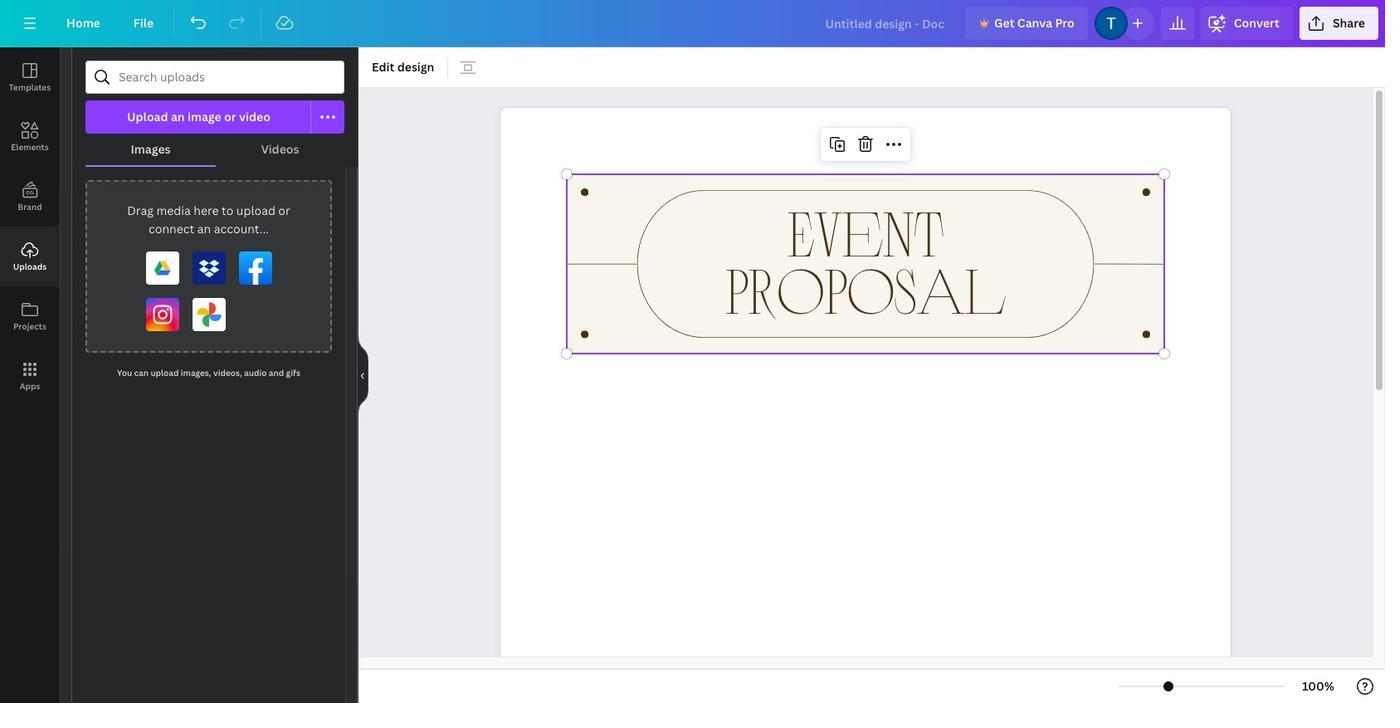 Task type: locate. For each thing, give the bounding box(es) containing it.
upload right can
[[151, 367, 179, 379]]

0 horizontal spatial upload
[[151, 367, 179, 379]]

or left video
[[224, 109, 236, 125]]

audio
[[244, 367, 267, 379]]

video
[[239, 109, 271, 125]]

elements
[[11, 141, 49, 153]]

convert button
[[1201, 7, 1293, 40]]

elements button
[[0, 107, 60, 167]]

videos
[[261, 141, 299, 157]]

edit design button
[[365, 54, 441, 81]]

or
[[224, 109, 236, 125], [278, 203, 290, 218]]

uploads
[[13, 261, 47, 272]]

0 vertical spatial or
[[224, 109, 236, 125]]

home
[[66, 15, 100, 31]]

videos,
[[213, 367, 242, 379]]

an down here
[[197, 221, 211, 237]]

brand
[[18, 201, 42, 213]]

apps button
[[0, 346, 60, 406]]

share
[[1333, 15, 1366, 31]]

or right to
[[278, 203, 290, 218]]

upload
[[236, 203, 276, 218], [151, 367, 179, 379]]

1 vertical spatial upload
[[151, 367, 179, 379]]

1 horizontal spatial or
[[278, 203, 290, 218]]

connect
[[149, 221, 195, 237]]

upload an image or video button
[[86, 100, 311, 134]]

to
[[222, 203, 234, 218]]

upload up account...
[[236, 203, 276, 218]]

0 vertical spatial upload
[[236, 203, 276, 218]]

1 horizontal spatial an
[[197, 221, 211, 237]]

1 vertical spatial an
[[197, 221, 211, 237]]

an left image
[[171, 109, 185, 125]]

canva
[[1018, 15, 1053, 31]]

projects
[[13, 320, 47, 332]]

0 horizontal spatial or
[[224, 109, 236, 125]]

image
[[188, 109, 221, 125]]

home link
[[53, 7, 114, 40]]

0 vertical spatial an
[[171, 109, 185, 125]]

proposal
[[726, 250, 1006, 327]]

brand button
[[0, 167, 60, 227]]

images,
[[181, 367, 211, 379]]

file
[[133, 15, 154, 31]]

Design title text field
[[812, 7, 960, 40]]

hide image
[[358, 335, 369, 415]]

0 horizontal spatial an
[[171, 109, 185, 125]]

1 horizontal spatial upload
[[236, 203, 276, 218]]

Event Proposal text field
[[501, 108, 1231, 703]]

file button
[[120, 7, 167, 40]]

an
[[171, 109, 185, 125], [197, 221, 211, 237]]

1 vertical spatial or
[[278, 203, 290, 218]]



Task type: vqa. For each thing, say whether or not it's contained in the screenshot.
Terry Turtle image
no



Task type: describe. For each thing, give the bounding box(es) containing it.
you
[[117, 367, 132, 379]]

edit design
[[372, 59, 435, 75]]

100% button
[[1292, 673, 1346, 700]]

edit
[[372, 59, 395, 75]]

get
[[995, 15, 1015, 31]]

gifs
[[286, 367, 300, 379]]

images
[[131, 141, 171, 157]]

projects button
[[0, 286, 60, 346]]

uploads button
[[0, 227, 60, 286]]

templates
[[9, 81, 51, 93]]

drag
[[127, 203, 154, 218]]

event
[[788, 193, 944, 270]]

an inside upload an image or video 'button'
[[171, 109, 185, 125]]

or inside upload an image or video 'button'
[[224, 109, 236, 125]]

can
[[134, 367, 149, 379]]

and
[[269, 367, 284, 379]]

100%
[[1303, 678, 1335, 694]]

share button
[[1300, 7, 1379, 40]]

event proposal
[[726, 193, 1006, 327]]

pro
[[1056, 15, 1075, 31]]

Search uploads search field
[[119, 61, 334, 93]]

account...
[[214, 221, 269, 237]]

media
[[156, 203, 191, 218]]

convert
[[1234, 15, 1280, 31]]

drag media here to upload or connect an account...
[[127, 203, 290, 237]]

here
[[194, 203, 219, 218]]

design
[[397, 59, 435, 75]]

upload an image or video
[[127, 109, 271, 125]]

main menu bar
[[0, 0, 1386, 47]]

get canva pro button
[[967, 7, 1088, 40]]

an inside drag media here to upload or connect an account...
[[197, 221, 211, 237]]

you can upload images, videos, audio and gifs
[[117, 367, 300, 379]]

get canva pro
[[995, 15, 1075, 31]]

or inside drag media here to upload or connect an account...
[[278, 203, 290, 218]]

images button
[[86, 134, 216, 165]]

side panel tab list
[[0, 47, 60, 406]]

upload
[[127, 109, 168, 125]]

apps
[[20, 380, 40, 392]]

videos button
[[216, 134, 345, 165]]

upload inside drag media here to upload or connect an account...
[[236, 203, 276, 218]]

templates button
[[0, 47, 60, 107]]



